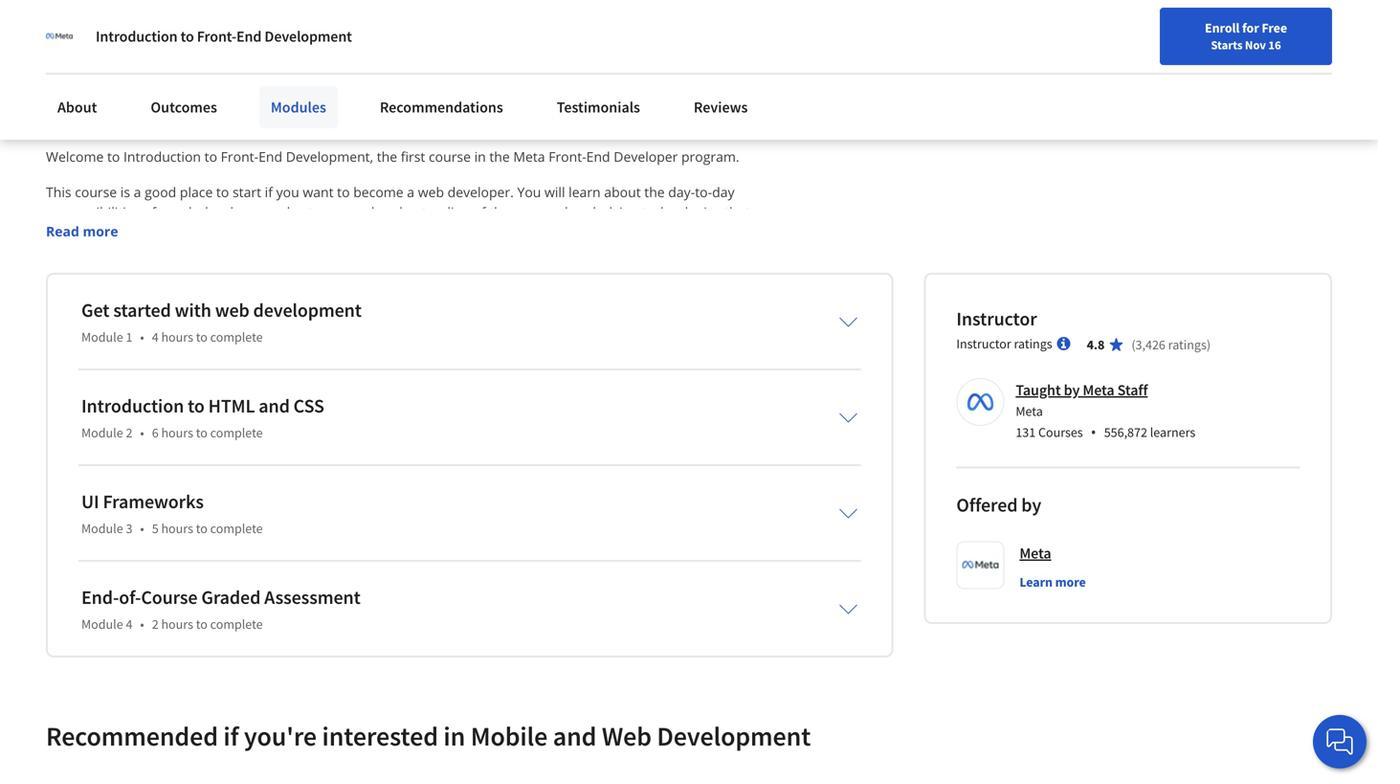 Task type: describe. For each thing, give the bounding box(es) containing it.
taught
[[1016, 381, 1061, 400]]

intended
[[204, 605, 260, 623]]

introduction for html
[[81, 394, 184, 418]]

4.8
[[1087, 336, 1105, 353]]

1 vertical spatial easy
[[681, 304, 709, 322]]

webpage left containing
[[435, 545, 492, 563]]

chat with us image
[[1325, 726, 1355, 757]]

2 use from the top
[[54, 444, 77, 462]]

1
[[126, 328, 132, 346]]

course
[[141, 585, 198, 609]]

learners inside taught by meta staff meta 131 courses • 556,872 learners
[[1150, 424, 1196, 441]]

ui frameworks module 3 • 5 hours to complete
[[81, 490, 263, 537]]

2 horizontal spatial learn
[[569, 183, 601, 201]]

0 vertical spatial using
[[770, 284, 803, 302]]

web
[[602, 719, 652, 753]]

of up characteristics in the bottom of the page
[[273, 444, 286, 462]]

2 inside end-of-course graded assessment module 4 • 2 hours to complete
[[152, 616, 159, 633]]

this course is a good place to start if you want to become a web developer. you will learn about the day-to-day responsibilities of a web developer and get a general understanding of the core and underlying technologies that power the internet. you will learn how front-end developers create websites and applications that work well and are easy to maintain. you'll be introduced to the core web development technologies like html and css and get opportunities to practice using them. you will also be introduced to modern ui frameworks such as bootstrap and react that make it easy to create interactive user experiences. by the end of the course, you will be able to: - describe the front-end developer role - explain the core and underlying technologies that power the internet - use html to create a simple webpage - use css to control the appearance of a simple webpage - explain what react is - describe the applications and characteristics of the most popular ui frameworks for the final project in this course, you will create and edit a webpage using html and the bootstrap css framework. using a responsive layout grid, you will construct a responsive webpage containing text and images that looks great on any size screen. this is a beginner course intended for learners eager to learn the fundamentals of web development. to succeed in this course, you do not need prior web development experience, only basic internet navigation skills and an eagerness to get started with coding.
[[46, 183, 807, 663]]

css up what
[[81, 444, 104, 462]]

2 horizontal spatial course,
[[213, 525, 258, 543]]

you up introduction to html and css module 2 • 6 hours to complete
[[205, 364, 228, 382]]

meta up 131
[[1016, 403, 1043, 420]]

instructor for instructor
[[956, 307, 1037, 331]]

meta up developer.
[[513, 148, 545, 166]]

what
[[102, 464, 133, 483]]

2 explain from the top
[[54, 464, 99, 483]]

text
[[564, 545, 588, 563]]

experience,
[[350, 625, 422, 643]]

1 horizontal spatial introduced
[[185, 304, 254, 322]]

about
[[57, 98, 97, 117]]

great
[[732, 545, 765, 563]]

in up developer.
[[474, 148, 486, 166]]

as
[[455, 304, 469, 322]]

0 horizontal spatial development
[[265, 27, 352, 46]]

6
[[152, 424, 159, 441]]

2 horizontal spatial core
[[513, 203, 541, 221]]

0 vertical spatial applications
[[507, 223, 582, 241]]

also
[[137, 304, 163, 322]]

interactive
[[46, 324, 111, 342]]

• for of-
[[140, 616, 144, 633]]

websites
[[422, 223, 476, 241]]

more for learn more
[[1055, 574, 1086, 591]]

0 vertical spatial course,
[[156, 364, 202, 382]]

offered by
[[956, 493, 1041, 517]]

course up responsibilities
[[75, 183, 117, 201]]

development up modern
[[274, 284, 357, 302]]

hours for course
[[161, 616, 193, 633]]

0 vertical spatial end
[[279, 223, 303, 241]]

module inside ui frameworks module 3 • 5 hours to complete
[[81, 520, 123, 537]]

end up about
[[586, 148, 610, 166]]

0 vertical spatial react
[[565, 304, 599, 322]]

role
[[265, 384, 289, 402]]

1 describe from the top
[[54, 384, 108, 402]]

read
[[46, 222, 79, 240]]

day
[[712, 183, 735, 201]]

will left "able"
[[232, 364, 252, 382]]

create down "practice"
[[729, 304, 768, 322]]

for inside enroll for free starts nov 16
[[1242, 19, 1259, 36]]

webpage up the appearance
[[235, 424, 292, 442]]

css up looks
[[674, 525, 697, 543]]

offered
[[956, 493, 1018, 517]]

front- up the start
[[221, 148, 259, 166]]

end up the start
[[259, 148, 282, 166]]

of down developer.
[[473, 203, 486, 221]]

of down 1
[[116, 364, 129, 382]]

starts
[[1211, 37, 1243, 53]]

framework.
[[701, 525, 773, 543]]

1 vertical spatial power
[[366, 404, 406, 422]]

introduction to html and css module 2 • 6 hours to complete
[[81, 394, 324, 441]]

and inside introduction to html and css module 2 • 6 hours to complete
[[259, 394, 290, 418]]

html up what
[[81, 424, 117, 442]]

6 - from the top
[[46, 484, 50, 503]]

courses
[[1038, 424, 1083, 441]]

0 horizontal spatial front-
[[136, 384, 171, 402]]

0 horizontal spatial underlying
[[185, 404, 251, 422]]

if inside this course is a good place to start if you want to become a web developer. you will learn about the day-to-day responsibilities of a web developer and get a general understanding of the core and underlying technologies that power the internet. you will learn how front-end developers create websites and applications that work well and are easy to maintain. you'll be introduced to the core web development technologies like html and css and get opportunities to practice using them. you will also be introduced to modern ui frameworks such as bootstrap and react that make it easy to create interactive user experiences. by the end of the course, you will be able to: - describe the front-end developer role - explain the core and underlying technologies that power the internet - use html to create a simple webpage - use css to control the appearance of a simple webpage - explain what react is - describe the applications and characteristics of the most popular ui frameworks for the final project in this course, you will create and edit a webpage using html and the bootstrap css framework. using a responsive layout grid, you will construct a responsive webpage containing text and images that looks great on any size screen. this is a beginner course intended for learners eager to learn the fundamentals of web development. to succeed in this course, you do not need prior web development experience, only basic internet navigation skills and an eagerness to get started with coding.
[[265, 183, 273, 201]]

development,
[[286, 148, 373, 166]]

5 - from the top
[[46, 464, 50, 483]]

succeed
[[699, 605, 750, 623]]

will down good
[[154, 223, 175, 241]]

end-of-course graded assessment module 4 • 2 hours to complete
[[81, 585, 361, 633]]

an
[[674, 625, 689, 643]]

• inside ui frameworks module 3 • 5 hours to complete
[[140, 520, 144, 537]]

fundamentals
[[455, 605, 541, 623]]

0 vertical spatial get
[[294, 203, 313, 221]]

developer.
[[448, 183, 514, 201]]

1 explain from the top
[[54, 404, 99, 422]]

do
[[121, 625, 138, 643]]

meta left "staff" on the right of page
[[1083, 381, 1115, 400]]

experiences.
[[146, 324, 225, 342]]

a right construct
[[353, 545, 360, 563]]

1 - from the top
[[46, 384, 50, 402]]

well
[[649, 223, 674, 241]]

1 vertical spatial introduction
[[123, 148, 201, 166]]

2 vertical spatial you
[[86, 304, 110, 322]]

by for offered
[[1022, 493, 1041, 517]]

0 horizontal spatial applications
[[136, 484, 211, 503]]

maintain.
[[46, 243, 105, 261]]

1 horizontal spatial ui
[[327, 304, 341, 322]]

2 horizontal spatial be
[[256, 364, 272, 382]]

1 horizontal spatial get
[[589, 284, 609, 302]]

a right the edit
[[410, 525, 417, 543]]

2 horizontal spatial ui
[[463, 484, 476, 503]]

a down good
[[160, 203, 167, 221]]

make
[[631, 304, 666, 322]]

become
[[353, 183, 404, 201]]

learn more
[[1020, 574, 1086, 591]]

1 horizontal spatial be
[[166, 304, 182, 322]]

of-
[[119, 585, 141, 609]]

2 describe from the top
[[54, 484, 108, 503]]

images
[[619, 545, 664, 563]]

css right 'like'
[[535, 284, 558, 302]]

1 vertical spatial learn
[[178, 223, 210, 241]]

hours for html
[[161, 424, 193, 441]]

containing
[[495, 545, 561, 563]]

complete for and
[[210, 424, 263, 441]]

0 vertical spatial easy
[[729, 223, 757, 241]]

modern
[[274, 304, 324, 322]]

frameworks
[[103, 490, 204, 514]]

course up welcome to introduction to front-end development, the first course in the meta front-end developer program.
[[358, 90, 433, 123]]

5
[[152, 520, 159, 537]]

to inside get started with web development module 1 • 4 hours to complete
[[196, 328, 208, 346]]

started inside get started with web development module 1 • 4 hours to complete
[[113, 298, 171, 322]]

2 vertical spatial core
[[126, 404, 154, 422]]

on
[[768, 545, 785, 563]]

webpage up the most
[[345, 444, 402, 462]]

to inside ui frameworks module 3 • 5 hours to complete
[[196, 520, 208, 537]]

hours inside ui frameworks module 3 • 5 hours to complete
[[161, 520, 193, 537]]

only
[[426, 625, 452, 643]]

learn
[[1020, 574, 1053, 591]]

modules
[[271, 98, 326, 117]]

coursera career certificate image
[[970, 0, 1289, 48]]

1 horizontal spatial technologies
[[360, 284, 440, 302]]

2 - from the top
[[46, 404, 50, 422]]

for inside this course is a good place to start if you want to become a web developer. you will learn about the day-to-day responsibilities of a web developer and get a general understanding of the core and underlying technologies that power the internet. you will learn how front-end developers create websites and applications that work well and are easy to maintain. you'll be introduced to the core web development technologies like html and css and get opportunities to practice using them. you will also be introduced to modern ui frameworks such as bootstrap and react that make it easy to create interactive user experiences. by the end of the course, you will be able to: - describe the front-end developer role - explain the core and underlying technologies that power the internet - use html to create a simple webpage - use css to control the appearance of a simple webpage - explain what react is - describe the applications and characteristics of the most popular ui frameworks for the final project in this course, you will create and edit a webpage using html and the bootstrap css framework. using a responsive layout grid, you will construct a responsive webpage containing text and images that looks great on any size screen. this is a beginner course intended for learners eager to learn the fundamentals of web development. to succeed in this course, you do not need prior web development experience, only basic internet navigation skills and an eagerness to get started with coding.
[[263, 605, 282, 623]]

any
[[46, 565, 68, 583]]

course right first
[[429, 148, 471, 166]]

will up user
[[113, 304, 134, 322]]

get started with web development module 1 • 4 hours to complete
[[81, 298, 362, 346]]

0 vertical spatial bootstrap
[[472, 304, 534, 322]]

2 horizontal spatial is
[[174, 464, 184, 483]]

1 vertical spatial developer
[[199, 384, 261, 402]]

meta image
[[46, 23, 73, 50]]

1 vertical spatial if
[[223, 719, 239, 753]]

create up construct
[[312, 525, 351, 543]]

module for get
[[81, 328, 123, 346]]

first
[[401, 148, 425, 166]]

layout
[[167, 545, 205, 563]]

control
[[124, 444, 168, 462]]

a left beginner
[[88, 605, 96, 623]]

1 horizontal spatial is
[[120, 183, 130, 201]]

introduction to front-end development
[[96, 27, 352, 46]]

eager
[[340, 605, 375, 623]]

0 horizontal spatial course,
[[46, 625, 91, 643]]

4 - from the top
[[46, 444, 50, 462]]

them.
[[46, 304, 82, 322]]

2 horizontal spatial get
[[777, 625, 796, 643]]

in up layout
[[172, 525, 183, 543]]

1 vertical spatial internet
[[491, 625, 541, 643]]

0 vertical spatial power
[[753, 203, 793, 221]]

0 vertical spatial are
[[117, 90, 154, 123]]

complete for graded
[[210, 616, 263, 633]]

welcome
[[46, 148, 104, 166]]

developers
[[307, 223, 376, 241]]

course up need
[[158, 605, 200, 623]]

appearance
[[196, 444, 270, 462]]

1 this from the top
[[46, 183, 71, 201]]

a right 6
[[180, 424, 187, 442]]

internet.
[[70, 223, 123, 241]]

html up as
[[468, 284, 504, 302]]

2 vertical spatial end
[[171, 384, 195, 402]]

taught by meta staff meta 131 courses • 556,872 learners
[[1016, 381, 1196, 442]]

recommendations
[[380, 98, 503, 117]]

modules link
[[259, 86, 338, 128]]

in left "mobile" on the bottom of page
[[444, 719, 465, 753]]

of down good
[[144, 203, 156, 221]]

for
[[46, 525, 66, 543]]

you right grid,
[[240, 545, 263, 563]]

0 vertical spatial introduced
[[102, 284, 170, 302]]

556,872
[[1104, 424, 1147, 441]]

• for to
[[140, 424, 144, 441]]

testimonials
[[557, 98, 640, 117]]

0 horizontal spatial this
[[187, 525, 209, 543]]

in right 'succeed'
[[753, 605, 765, 623]]

0 vertical spatial internet
[[433, 404, 483, 422]]

0 vertical spatial developer
[[200, 203, 263, 221]]

introduction for front-
[[96, 27, 178, 46]]

development down assessment at the left of the page
[[264, 625, 347, 643]]

webpage down popular
[[421, 525, 477, 543]]

you down characteristics in the bottom of the page
[[262, 525, 285, 543]]

free
[[1262, 19, 1287, 36]]

general
[[328, 203, 375, 221]]

learn more button
[[1020, 573, 1086, 592]]

1 vertical spatial simple
[[300, 444, 341, 462]]

navigation
[[544, 625, 609, 643]]

read more
[[46, 222, 118, 240]]

css inside introduction to html and css module 2 • 6 hours to complete
[[294, 394, 324, 418]]

recommendations link
[[368, 86, 515, 128]]

assessment
[[264, 585, 361, 609]]

0 horizontal spatial be
[[82, 284, 98, 302]]

characteristics
[[242, 484, 332, 503]]



Task type: locate. For each thing, give the bounding box(es) containing it.
0 horizontal spatial responsive
[[95, 545, 163, 563]]

ui
[[327, 304, 341, 322], [463, 484, 476, 503], [81, 490, 99, 514]]

0 vertical spatial instructor
[[956, 307, 1037, 331]]

you left want
[[276, 183, 299, 201]]

underlying up the appearance
[[185, 404, 251, 422]]

a down want
[[317, 203, 324, 221]]

by right offered
[[1022, 493, 1041, 517]]

2 horizontal spatial 4
[[159, 90, 173, 123]]

0 vertical spatial if
[[265, 183, 273, 201]]

power up the most
[[366, 404, 406, 422]]

frameworks left such
[[344, 304, 419, 322]]

1 horizontal spatial are
[[705, 223, 725, 241]]

applications
[[507, 223, 582, 241], [136, 484, 211, 503]]

0 horizontal spatial for
[[263, 605, 282, 623]]

0 horizontal spatial 4
[[126, 616, 132, 633]]

that
[[725, 203, 750, 221], [586, 223, 611, 241], [603, 304, 628, 322], [338, 404, 363, 422], [667, 545, 692, 563]]

you
[[276, 183, 299, 201], [205, 364, 228, 382], [262, 525, 285, 543], [240, 545, 263, 563], [95, 625, 118, 643]]

1 vertical spatial underlying
[[185, 404, 251, 422]]

learn left about
[[569, 183, 601, 201]]

this up layout
[[187, 525, 209, 543]]

)
[[1207, 336, 1211, 353]]

will
[[545, 183, 565, 201], [154, 223, 175, 241], [113, 304, 134, 322], [232, 364, 252, 382], [288, 525, 309, 543], [267, 545, 287, 563]]

3 - from the top
[[46, 424, 50, 442]]

module
[[81, 328, 123, 346], [81, 424, 123, 441], [81, 520, 123, 537], [81, 616, 123, 633]]

more for read more
[[83, 222, 118, 240]]

4 inside get started with web development module 1 • 4 hours to complete
[[152, 328, 159, 346]]

responsive down the edit
[[364, 545, 432, 563]]

0 vertical spatial learn
[[569, 183, 601, 201]]

meta up learn
[[1020, 544, 1051, 563]]

1 use from the top
[[54, 424, 77, 442]]

started inside this course is a good place to start if you want to become a web developer. you will learn about the day-to-day responsibilities of a web developer and get a general understanding of the core and underlying technologies that power the internet. you will learn how front-end developers create websites and applications that work well and are easy to maintain. you'll be introduced to the core web development technologies like html and css and get opportunities to practice using them. you will also be introduced to modern ui frameworks such as bootstrap and react that make it easy to create interactive user experiences. by the end of the course, you will be able to: - describe the front-end developer role - explain the core and underlying technologies that power the internet - use html to create a simple webpage - use css to control the appearance of a simple webpage - explain what react is - describe the applications and characteristics of the most popular ui frameworks for the final project in this course, you will create and edit a webpage using html and the bootstrap css framework. using a responsive layout grid, you will construct a responsive webpage containing text and images that looks great on any size screen. this is a beginner course intended for learners eager to learn the fundamentals of web development. to succeed in this course, you do not need prior web development experience, only basic internet navigation skills and an eagerness to get started with coding.
[[46, 645, 90, 663]]

front- up modules at the top of the page
[[197, 27, 236, 46]]

• for started
[[140, 328, 144, 346]]

2 complete from the top
[[210, 424, 263, 441]]

most
[[375, 484, 407, 503]]

1 vertical spatial you
[[127, 223, 151, 241]]

final
[[94, 525, 121, 543]]

ratings
[[1014, 335, 1052, 352], [1168, 336, 1207, 353]]

• inside end-of-course graded assessment module 4 • 2 hours to complete
[[140, 616, 144, 633]]

0 vertical spatial by
[[1064, 381, 1080, 400]]

html up containing
[[518, 525, 554, 543]]

0 vertical spatial 2
[[126, 424, 132, 441]]

0 horizontal spatial get
[[294, 203, 313, 221]]

it
[[669, 304, 678, 322]]

ui inside ui frameworks module 3 • 5 hours to complete
[[81, 490, 99, 514]]

underlying
[[572, 203, 638, 221], [185, 404, 251, 422]]

1 vertical spatial 4
[[152, 328, 159, 346]]

read more button
[[46, 221, 118, 241]]

will left construct
[[267, 545, 287, 563]]

1 horizontal spatial front-
[[244, 223, 279, 241]]

user
[[115, 324, 143, 342]]

power up "practice"
[[753, 203, 793, 221]]

2
[[126, 424, 132, 441], [152, 616, 159, 633]]

2 module from the top
[[81, 424, 123, 441]]

1 vertical spatial core
[[214, 284, 241, 302]]

meta link
[[1020, 541, 1051, 565]]

introduced
[[102, 284, 170, 302], [185, 304, 254, 322]]

popular
[[410, 484, 459, 503]]

1 vertical spatial development
[[657, 719, 811, 753]]

easy right it
[[681, 304, 709, 322]]

coursera image
[[23, 16, 145, 46]]

4 hours from the top
[[161, 616, 193, 633]]

1 vertical spatial learners
[[285, 605, 336, 623]]

using
[[46, 545, 81, 563]]

0 horizontal spatial core
[[126, 404, 154, 422]]

1 horizontal spatial react
[[565, 304, 599, 322]]

1 hours from the top
[[161, 328, 193, 346]]

3
[[126, 520, 132, 537]]

power
[[753, 203, 793, 221], [366, 404, 406, 422]]

1 horizontal spatial using
[[770, 284, 803, 302]]

how
[[214, 223, 240, 241]]

1 horizontal spatial easy
[[729, 223, 757, 241]]

ui up "final"
[[81, 490, 99, 514]]

course,
[[156, 364, 202, 382], [213, 525, 258, 543], [46, 625, 91, 643]]

development inside get started with web development module 1 • 4 hours to complete
[[253, 298, 362, 322]]

learners right 556,872
[[1150, 424, 1196, 441]]

simple
[[190, 424, 232, 442], [300, 444, 341, 462]]

hours down course
[[161, 616, 193, 633]]

welcome to introduction to front-end development, the first course in the meta front-end developer program.
[[46, 148, 746, 166]]

2 this from the top
[[46, 605, 71, 623]]

(
[[1132, 336, 1136, 353]]

1 horizontal spatial simple
[[300, 444, 341, 462]]

day-
[[668, 183, 695, 201]]

2 hours from the top
[[161, 424, 193, 441]]

like
[[443, 284, 464, 302]]

3 module from the top
[[81, 520, 123, 537]]

with up experiences.
[[175, 298, 211, 322]]

1 horizontal spatial 4
[[152, 328, 159, 346]]

of up navigation in the bottom left of the page
[[545, 605, 557, 623]]

1 horizontal spatial more
[[1055, 574, 1086, 591]]

enroll
[[1205, 19, 1240, 36]]

by
[[1064, 381, 1080, 400], [1022, 493, 1041, 517]]

create down the understanding
[[379, 223, 418, 241]]

2 vertical spatial course,
[[46, 625, 91, 643]]

3,426
[[1136, 336, 1166, 353]]

internet
[[433, 404, 483, 422], [491, 625, 541, 643]]

with inside this course is a good place to start if you want to become a web developer. you will learn about the day-to-day responsibilities of a web developer and get a general understanding of the core and underlying technologies that power the internet. you will learn how front-end developers create websites and applications that work well and are easy to maintain. you'll be introduced to the core web development technologies like html and css and get opportunities to practice using them. you will also be introduced to modern ui frameworks such as bootstrap and react that make it easy to create interactive user experiences. by the end of the course, you will be able to: - describe the front-end developer role - explain the core and underlying technologies that power the internet - use html to create a simple webpage - use css to control the appearance of a simple webpage - explain what react is - describe the applications and characteristics of the most popular ui frameworks for the final project in this course, you will create and edit a webpage using html and the bootstrap css framework. using a responsive layout grid, you will construct a responsive webpage containing text and images that looks great on any size screen. this is a beginner course intended for learners eager to learn the fundamentals of web development. to succeed in this course, you do not need prior web development experience, only basic internet navigation skills and an eagerness to get started with coding.
[[94, 645, 121, 663]]

technologies down 'day-'
[[642, 203, 721, 221]]

technologies up such
[[360, 284, 440, 302]]

1 horizontal spatial learn
[[395, 605, 427, 623]]

be up the role
[[256, 364, 272, 382]]

1 horizontal spatial power
[[753, 203, 793, 221]]

hours inside end-of-course graded assessment module 4 • 2 hours to complete
[[161, 616, 193, 633]]

construct
[[291, 545, 349, 563]]

complete for web
[[210, 328, 263, 346]]

1 vertical spatial for
[[263, 605, 282, 623]]

is down size
[[75, 605, 85, 623]]

module inside introduction to html and css module 2 • 6 hours to complete
[[81, 424, 123, 441]]

html inside introduction to html and css module 2 • 6 hours to complete
[[208, 394, 255, 418]]

module for end-
[[81, 616, 123, 633]]

1 horizontal spatial if
[[265, 183, 273, 201]]

recommended if you're interested in mobile and web development
[[46, 719, 811, 753]]

a up the understanding
[[407, 183, 414, 201]]

with left coding.
[[94, 645, 121, 663]]

bootstrap right as
[[472, 304, 534, 322]]

is up frameworks
[[174, 464, 184, 483]]

ratings up taught
[[1014, 335, 1052, 352]]

more right learn
[[1055, 574, 1086, 591]]

introduction up 6
[[81, 394, 184, 418]]

menu item
[[1012, 19, 1136, 81]]

4 module from the top
[[81, 616, 123, 633]]

• inside get started with web development module 1 • 4 hours to complete
[[140, 328, 144, 346]]

good
[[145, 183, 176, 201]]

easy
[[729, 223, 757, 241], [681, 304, 709, 322]]

html
[[468, 284, 504, 302], [208, 394, 255, 418], [81, 424, 117, 442], [518, 525, 554, 543]]

work
[[615, 223, 646, 241]]

show notifications image
[[1156, 24, 1179, 47]]

0 horizontal spatial is
[[75, 605, 85, 623]]

module inside get started with web development module 1 • 4 hours to complete
[[81, 328, 123, 346]]

4 left modules at the top of the page
[[159, 90, 173, 123]]

outcomes
[[151, 98, 217, 117]]

0 horizontal spatial by
[[1022, 493, 1041, 517]]

0 horizontal spatial are
[[117, 90, 154, 123]]

1 horizontal spatial by
[[1064, 381, 1080, 400]]

development
[[274, 284, 357, 302], [253, 298, 362, 322], [264, 625, 347, 643]]

started
[[113, 298, 171, 322], [46, 645, 90, 663]]

technologies
[[642, 203, 721, 221], [360, 284, 440, 302], [255, 404, 334, 422]]

module inside end-of-course graded assessment module 4 • 2 hours to complete
[[81, 616, 123, 633]]

0 horizontal spatial frameworks
[[344, 304, 419, 322]]

are inside this course is a good place to start if you want to become a web developer. you will learn about the day-to-day responsibilities of a web developer and get a general understanding of the core and underlying technologies that power the internet. you will learn how front-end developers create websites and applications that work well and are easy to maintain. you'll be introduced to the core web development technologies like html and css and get opportunities to practice using them. you will also be introduced to modern ui frameworks such as bootstrap and react that make it easy to create interactive user experiences. by the end of the course, you will be able to: - describe the front-end developer role - explain the core and underlying technologies that power the internet - use html to create a simple webpage - use css to control the appearance of a simple webpage - explain what react is - describe the applications and characteristics of the most popular ui frameworks for the final project in this course, you will create and edit a webpage using html and the bootstrap css framework. using a responsive layout grid, you will construct a responsive webpage containing text and images that looks great on any size screen. this is a beginner course intended for learners eager to learn the fundamentals of web development. to succeed in this course, you do not need prior web development experience, only basic internet navigation skills and an eagerness to get started with coding.
[[705, 223, 725, 241]]

1 complete from the top
[[210, 328, 263, 346]]

module down end-
[[81, 616, 123, 633]]

learners
[[1150, 424, 1196, 441], [285, 605, 336, 623]]

understanding
[[378, 203, 470, 221]]

instructor
[[956, 307, 1037, 331], [956, 335, 1011, 352]]

complete inside introduction to html and css module 2 • 6 hours to complete
[[210, 424, 263, 441]]

hours right 6
[[161, 424, 193, 441]]

course, down experiences.
[[156, 364, 202, 382]]

1 vertical spatial react
[[137, 464, 171, 483]]

to
[[680, 605, 696, 623]]

start
[[233, 183, 261, 201]]

of
[[144, 203, 156, 221], [473, 203, 486, 221], [116, 364, 129, 382], [273, 444, 286, 462], [335, 484, 348, 503], [545, 605, 557, 623]]

1 vertical spatial be
[[166, 304, 182, 322]]

end up there are 4 modules in this course
[[236, 27, 262, 46]]

0 vertical spatial be
[[82, 284, 98, 302]]

1 vertical spatial are
[[705, 223, 725, 241]]

interested
[[322, 719, 438, 753]]

introduction inside introduction to html and css module 2 • 6 hours to complete
[[81, 394, 184, 418]]

with inside get started with web development module 1 • 4 hours to complete
[[175, 298, 211, 322]]

of left the most
[[335, 484, 348, 503]]

by
[[46, 364, 61, 382]]

for up nov
[[1242, 19, 1259, 36]]

explain
[[54, 404, 99, 422], [54, 464, 99, 483]]

1 vertical spatial more
[[1055, 574, 1086, 591]]

0 horizontal spatial using
[[481, 525, 514, 543]]

learn
[[569, 183, 601, 201], [178, 223, 210, 241], [395, 605, 427, 623]]

16
[[1268, 37, 1281, 53]]

0 vertical spatial more
[[83, 222, 118, 240]]

1 horizontal spatial responsive
[[364, 545, 432, 563]]

module for introduction
[[81, 424, 123, 441]]

will up construct
[[288, 525, 309, 543]]

1 vertical spatial introduced
[[185, 304, 254, 322]]

0 horizontal spatial simple
[[190, 424, 232, 442]]

3 hours from the top
[[161, 520, 193, 537]]

front- right how
[[244, 223, 279, 241]]

nov
[[1245, 37, 1266, 53]]

front- down testimonials
[[549, 148, 586, 166]]

2 vertical spatial get
[[777, 625, 796, 643]]

use
[[54, 424, 77, 442], [54, 444, 77, 462]]

1 horizontal spatial internet
[[491, 625, 541, 643]]

ratings right 3,426
[[1168, 336, 1207, 353]]

2 vertical spatial learn
[[395, 605, 427, 623]]

0 horizontal spatial ratings
[[1014, 335, 1052, 352]]

are right there
[[117, 90, 154, 123]]

1 horizontal spatial course,
[[156, 364, 202, 382]]

1 responsive from the left
[[95, 545, 163, 563]]

1 vertical spatial started
[[46, 645, 90, 663]]

place
[[180, 183, 213, 201]]

more down responsibilities
[[83, 222, 118, 240]]

0 vertical spatial for
[[1242, 19, 1259, 36]]

development up to:
[[253, 298, 362, 322]]

introduction
[[96, 27, 178, 46], [123, 148, 201, 166], [81, 394, 184, 418]]

0 vertical spatial describe
[[54, 384, 108, 402]]

0 horizontal spatial internet
[[433, 404, 483, 422]]

None search field
[[273, 12, 589, 50]]

by for taught
[[1064, 381, 1080, 400]]

complete inside get started with web development module 1 • 4 hours to complete
[[210, 328, 263, 346]]

you up interactive
[[86, 304, 110, 322]]

html left the role
[[208, 394, 255, 418]]

1 vertical spatial this
[[46, 605, 71, 623]]

1 vertical spatial describe
[[54, 484, 108, 503]]

1 module from the top
[[81, 328, 123, 346]]

1 vertical spatial explain
[[54, 464, 99, 483]]

0 vertical spatial 4
[[159, 90, 173, 123]]

you left do
[[95, 625, 118, 643]]

2 horizontal spatial this
[[768, 605, 791, 623]]

0 vertical spatial front-
[[244, 223, 279, 241]]

1 vertical spatial with
[[94, 645, 121, 663]]

0 vertical spatial with
[[175, 298, 211, 322]]

about link
[[46, 86, 109, 128]]

reviews
[[694, 98, 748, 117]]

• right do
[[140, 616, 144, 633]]

2 horizontal spatial technologies
[[642, 203, 721, 221]]

use down the by
[[54, 424, 77, 442]]

responsive up screen.
[[95, 545, 163, 563]]

1 vertical spatial frameworks
[[480, 484, 555, 503]]

opportunities
[[612, 284, 697, 302]]

1 horizontal spatial core
[[214, 284, 241, 302]]

coding.
[[124, 645, 169, 663]]

is left good
[[120, 183, 130, 201]]

1 vertical spatial applications
[[136, 484, 211, 503]]

describe down what
[[54, 484, 108, 503]]

• inside introduction to html and css module 2 • 6 hours to complete
[[140, 424, 144, 441]]

1 vertical spatial get
[[589, 284, 609, 302]]

you
[[517, 183, 541, 201], [127, 223, 151, 241], [86, 304, 110, 322]]

0 horizontal spatial learners
[[285, 605, 336, 623]]

1 horizontal spatial you
[[127, 223, 151, 241]]

0 horizontal spatial introduced
[[102, 284, 170, 302]]

program.
[[681, 148, 739, 166]]

will left about
[[545, 183, 565, 201]]

simple up the appearance
[[190, 424, 232, 442]]

learn up experience,
[[395, 605, 427, 623]]

2 vertical spatial 4
[[126, 616, 132, 633]]

hours down also
[[161, 328, 193, 346]]

0 vertical spatial introduction
[[96, 27, 178, 46]]

course
[[358, 90, 433, 123], [429, 148, 471, 166], [75, 183, 117, 201], [158, 605, 200, 623]]

developer left the role
[[199, 384, 261, 402]]

create
[[379, 223, 418, 241], [729, 304, 768, 322], [137, 424, 176, 442], [312, 525, 351, 543]]

0 horizontal spatial end
[[89, 364, 113, 382]]

web inside get started with web development module 1 • 4 hours to complete
[[215, 298, 249, 322]]

applications down developer.
[[507, 223, 582, 241]]

1 instructor from the top
[[956, 307, 1037, 331]]

0 vertical spatial simple
[[190, 424, 232, 442]]

0 horizontal spatial with
[[94, 645, 121, 663]]

hours inside get started with web development module 1 • 4 hours to complete
[[161, 328, 193, 346]]

4 inside end-of-course graded assessment module 4 • 2 hours to complete
[[126, 616, 132, 633]]

instructor for instructor ratings
[[956, 335, 1011, 352]]

more
[[83, 222, 118, 240], [1055, 574, 1086, 591]]

complete inside ui frameworks module 3 • 5 hours to complete
[[210, 520, 263, 537]]

get right the eagerness
[[777, 625, 796, 643]]

2 horizontal spatial you
[[517, 183, 541, 201]]

0 vertical spatial underlying
[[572, 203, 638, 221]]

explain down the by
[[54, 404, 99, 422]]

simple up characteristics in the bottom of the page
[[300, 444, 341, 462]]

0 horizontal spatial technologies
[[255, 404, 334, 422]]

complete inside end-of-course graded assessment module 4 • 2 hours to complete
[[210, 616, 263, 633]]

learners left eager
[[285, 605, 336, 623]]

0 horizontal spatial bootstrap
[[472, 304, 534, 322]]

this
[[46, 183, 71, 201], [46, 605, 71, 623]]

•
[[140, 328, 144, 346], [1091, 422, 1097, 442], [140, 424, 144, 441], [140, 520, 144, 537], [140, 616, 144, 633]]

• left 5 at the bottom left of page
[[140, 520, 144, 537]]

to inside end-of-course graded assessment module 4 • 2 hours to complete
[[196, 616, 208, 633]]

2 inside introduction to html and css module 2 • 6 hours to complete
[[126, 424, 132, 441]]

screen.
[[99, 565, 144, 583]]

1 horizontal spatial ratings
[[1168, 336, 1207, 353]]

2 instructor from the top
[[956, 335, 1011, 352]]

1 horizontal spatial started
[[113, 298, 171, 322]]

4
[[159, 90, 173, 123], [152, 328, 159, 346], [126, 616, 132, 633]]

in up development,
[[283, 90, 304, 123]]

2 responsive from the left
[[364, 545, 432, 563]]

developer
[[200, 203, 263, 221], [199, 384, 261, 402]]

• for by
[[1091, 422, 1097, 442]]

a up characteristics in the bottom of the page
[[289, 444, 297, 462]]

create up control
[[137, 424, 176, 442]]

1 vertical spatial bootstrap
[[609, 525, 671, 543]]

with
[[175, 298, 211, 322], [94, 645, 121, 663]]

recommended
[[46, 719, 218, 753]]

by right taught
[[1064, 381, 1080, 400]]

1 horizontal spatial this
[[310, 90, 352, 123]]

explain left what
[[54, 464, 99, 483]]

looks
[[696, 545, 729, 563]]

4 complete from the top
[[210, 616, 263, 633]]

2 horizontal spatial end
[[279, 223, 303, 241]]

ui right popular
[[463, 484, 476, 503]]

module left 3
[[81, 520, 123, 537]]

you'll
[[46, 284, 79, 302]]

by inside taught by meta staff meta 131 courses • 556,872 learners
[[1064, 381, 1080, 400]]

use left control
[[54, 444, 77, 462]]

practice
[[717, 284, 766, 302]]

hours for with
[[161, 328, 193, 346]]

core down developer.
[[513, 203, 541, 221]]

3 complete from the top
[[210, 520, 263, 537]]

0 vertical spatial this
[[310, 90, 352, 123]]

• inside taught by meta staff meta 131 courses • 556,872 learners
[[1091, 422, 1097, 442]]

core up 6
[[126, 404, 154, 422]]

react
[[565, 304, 599, 322], [137, 464, 171, 483]]

a up size
[[85, 545, 92, 563]]

basic
[[456, 625, 488, 643]]

end down interactive
[[89, 364, 113, 382]]

taught by meta staff image
[[959, 381, 1001, 423]]

module up what
[[81, 424, 123, 441]]

webpage
[[235, 424, 292, 442], [345, 444, 402, 462], [421, 525, 477, 543], [435, 545, 492, 563]]

a left good
[[134, 183, 141, 201]]

hours inside introduction to html and css module 2 • 6 hours to complete
[[161, 424, 193, 441]]

1 vertical spatial end
[[89, 364, 113, 382]]

developer
[[614, 148, 678, 166]]

get
[[81, 298, 110, 322]]

• left 6
[[140, 424, 144, 441]]

learners inside this course is a good place to start if you want to become a web developer. you will learn about the day-to-day responsibilities of a web developer and get a general understanding of the core and underlying technologies that power the internet. you will learn how front-end developers create websites and applications that work well and are easy to maintain. you'll be introduced to the core web development technologies like html and css and get opportunities to practice using them. you will also be introduced to modern ui frameworks such as bootstrap and react that make it easy to create interactive user experiences. by the end of the course, you will be able to: - describe the front-end developer role - explain the core and underlying technologies that power the internet - use html to create a simple webpage - use css to control the appearance of a simple webpage - explain what react is - describe the applications and characteristics of the most popular ui frameworks for the final project in this course, you will create and edit a webpage using html and the bootstrap css framework. using a responsive layout grid, you will construct a responsive webpage containing text and images that looks great on any size screen. this is a beginner course intended for learners eager to learn the fundamentals of web development. to succeed in this course, you do not need prior web development experience, only basic internet navigation skills and an eagerness to get started with coding.
[[285, 605, 336, 623]]



Task type: vqa. For each thing, say whether or not it's contained in the screenshot.


